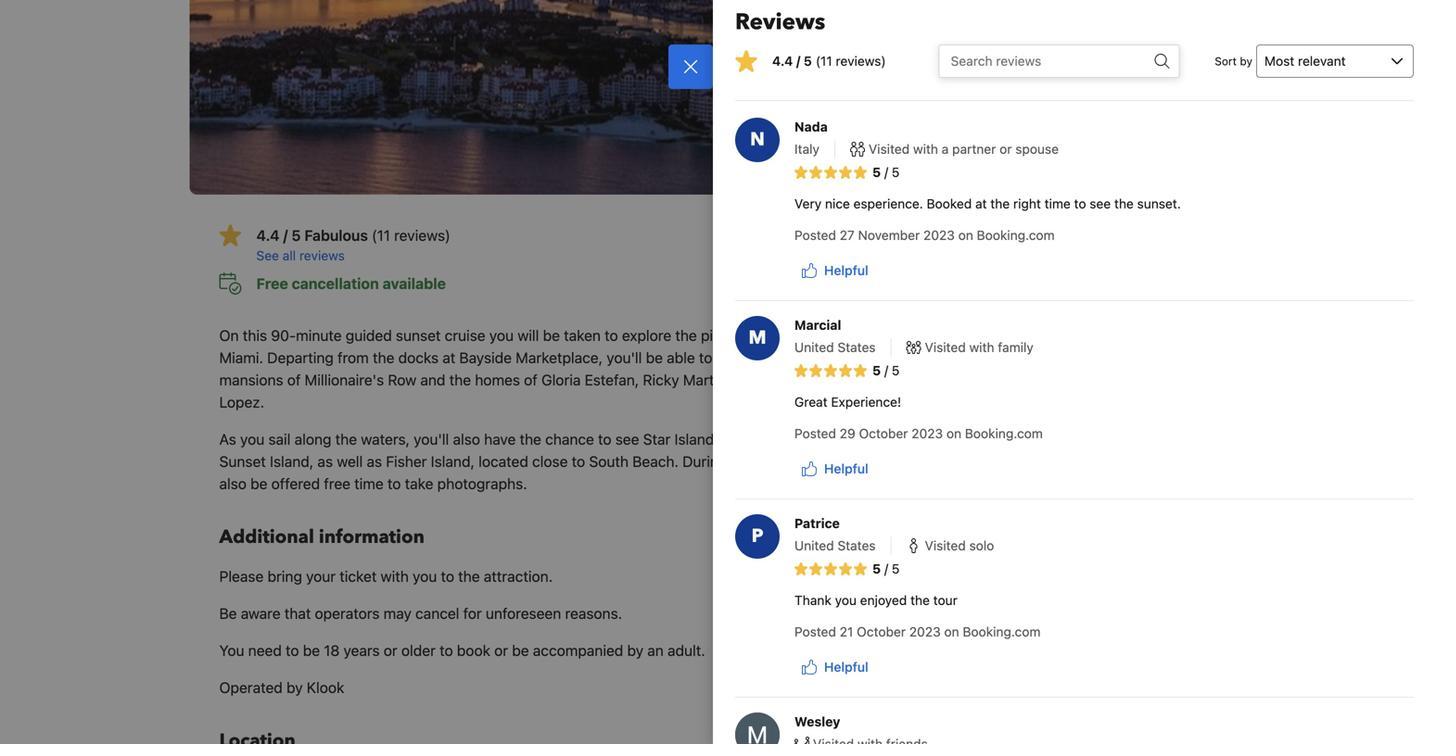 Task type: describe. For each thing, give the bounding box(es) containing it.
helpful for m
[[825, 461, 869, 477]]

18:00
[[1010, 697, 1045, 712]]

this
[[243, 327, 267, 345]]

with for n
[[914, 141, 939, 157]]

0 horizontal spatial you'll
[[414, 431, 449, 448]]

(11 inside reviews dialog
[[816, 53, 833, 69]]

27
[[840, 228, 855, 243]]

2 horizontal spatial island,
[[675, 431, 719, 448]]

attraction.
[[484, 568, 553, 586]]

visited for p
[[925, 538, 966, 554]]

you need to be 18 years or older to book or be accompanied by an adult.
[[219, 642, 706, 660]]

reviews) inside 4.4 / 5 fabulous (11 reviews) see all reviews
[[394, 227, 451, 244]]

aware
[[241, 605, 281, 623]]

klook
[[307, 679, 344, 697]]

november
[[858, 228, 920, 243]]

beach.
[[633, 453, 679, 471]]

reviews) inside reviews dialog
[[836, 53, 886, 69]]

see inside the as you sail along the waters, you'll also have the chance to see star island, palm island and sunset island, as well as fisher island, located close to south beach. during the cruise, you'll also be offered free time to take photographs.
[[616, 431, 639, 448]]

posted for p
[[795, 625, 837, 640]]

2023 for n
[[924, 228, 955, 243]]

11:30
[[916, 534, 948, 549]]

sunset.
[[1138, 196, 1181, 211]]

0 vertical spatial also
[[453, 431, 480, 448]]

Search reviews search field
[[949, 51, 1148, 71]]

during
[[683, 453, 727, 471]]

and down docks
[[421, 371, 446, 389]]

chance
[[545, 431, 594, 448]]

5 / 5 for m
[[873, 363, 900, 378]]

time inside reviews dialog
[[1045, 196, 1071, 211]]

able
[[667, 349, 695, 367]]

0 horizontal spatial or
[[384, 642, 398, 660]]

states for p
[[838, 538, 876, 554]]

need
[[248, 642, 282, 660]]

free
[[324, 475, 351, 493]]

may
[[384, 605, 412, 623]]

the up able
[[676, 327, 697, 345]]

to up 'martin'
[[699, 349, 713, 367]]

lavish
[[770, 349, 808, 367]]

at inside on this 90-minute guided sunset cruise you will be taken to explore the picturesque beauty of miami. departing from the docks at bayside marketplace, you'll be able to see the lavish mansions of millionaire's row and the homes of gloria estefan, ricky martin and jennifer lopez.
[[443, 349, 456, 367]]

posted 29 october 2023 on booking.com
[[795, 426, 1043, 441]]

palm
[[722, 431, 755, 448]]

to right need
[[286, 642, 299, 660]]

the left sunset.
[[1115, 196, 1134, 211]]

homes
[[475, 371, 520, 389]]

older
[[402, 642, 436, 660]]

esperience.
[[854, 196, 924, 211]]

thank
[[795, 593, 832, 608]]

visited solo
[[925, 538, 995, 554]]

states for m
[[838, 340, 876, 355]]

enjoyed
[[860, 593, 907, 608]]

adult.
[[668, 642, 706, 660]]

2 vertical spatial you'll
[[806, 453, 841, 471]]

nada element
[[750, 127, 765, 153]]

to left take
[[388, 475, 401, 493]]

1 horizontal spatial of
[[524, 371, 538, 389]]

millionaire's
[[305, 371, 384, 389]]

0 vertical spatial all
[[1143, 80, 1157, 96]]

posted for m
[[795, 426, 837, 441]]

n
[[750, 127, 765, 153]]

picturesque
[[701, 327, 781, 345]]

will
[[518, 327, 539, 345]]

great
[[795, 395, 828, 410]]

marcial
[[795, 318, 842, 333]]

patrice element
[[752, 524, 764, 550]]

be left 18
[[303, 642, 320, 660]]

4.4 / 5 fabulous (11 reviews) see all reviews
[[256, 227, 451, 263]]

unforeseen
[[486, 605, 561, 623]]

sort
[[1215, 55, 1237, 68]]

to right the taken
[[605, 327, 618, 345]]

jennifer
[[759, 371, 813, 389]]

2023 for m
[[912, 426, 943, 441]]

please bring your ticket with you to the attraction.
[[219, 568, 553, 586]]

taken
[[564, 327, 601, 345]]

be aware that operators may cancel for unforeseen reasons.
[[219, 605, 622, 623]]

information
[[319, 525, 425, 550]]

the down bayside
[[449, 371, 471, 389]]

5 / 5 for n
[[873, 165, 900, 180]]

booking.com for n
[[977, 228, 1055, 243]]

offered
[[271, 475, 320, 493]]

years
[[344, 642, 380, 660]]

marketplace,
[[516, 349, 603, 367]]

from
[[338, 349, 369, 367]]

cancel
[[416, 605, 460, 623]]

2 horizontal spatial of
[[835, 327, 849, 345]]

beauty
[[785, 327, 831, 345]]

show all 5 photos
[[1106, 80, 1214, 96]]

you inside on this 90-minute guided sunset cruise you will be taken to explore the picturesque beauty of miami. departing from the docks at bayside marketplace, you'll be able to see the lavish mansions of millionaire's row and the homes of gloria estefan, ricky martin and jennifer lopez.
[[490, 327, 514, 345]]

ricky
[[643, 371, 679, 389]]

visited for n
[[869, 141, 910, 157]]

well
[[337, 453, 363, 471]]

ticket
[[340, 568, 377, 586]]

miami.
[[219, 349, 263, 367]]

p
[[752, 524, 764, 550]]

reviews
[[299, 248, 345, 263]]

see inside reviews dialog
[[1090, 196, 1111, 211]]

be
[[219, 605, 237, 623]]

0 horizontal spatial of
[[287, 371, 301, 389]]

helpful for p
[[825, 660, 869, 675]]

90-
[[271, 327, 296, 345]]

united for p
[[795, 538, 834, 554]]

or inside reviews dialog
[[1000, 141, 1012, 157]]

to inside reviews dialog
[[1075, 196, 1087, 211]]

cancellation
[[292, 275, 379, 293]]

the down "picturesque"
[[744, 349, 766, 367]]

with for m
[[970, 340, 995, 355]]

the left right
[[991, 196, 1010, 211]]

/ down reviews
[[797, 53, 801, 69]]

along
[[295, 431, 332, 448]]

bayside
[[460, 349, 512, 367]]

located
[[479, 453, 529, 471]]

on for p
[[945, 625, 960, 640]]

right
[[1014, 196, 1041, 211]]

cruise
[[445, 327, 486, 345]]

the down guided
[[373, 349, 395, 367]]

(11 inside 4.4 / 5 fabulous (11 reviews) see all reviews
[[372, 227, 390, 244]]

posted 27 november 2023 on booking.com
[[795, 228, 1055, 243]]

helpful button for m
[[795, 453, 876, 486]]

family
[[998, 340, 1034, 355]]

mon region
[[873, 328, 1232, 436]]

additional
[[219, 525, 314, 550]]

united states for p
[[795, 538, 876, 554]]

and down very nice esperience. booked at the right time to see the sunset.
[[955, 224, 990, 250]]

please
[[219, 568, 264, 586]]

on for n
[[959, 228, 974, 243]]

guided
[[346, 327, 392, 345]]

4.4 / 5 (11 reviews)
[[773, 53, 886, 69]]

additional information
[[219, 525, 425, 550]]

fabulous
[[305, 227, 368, 244]]

0 horizontal spatial also
[[219, 475, 247, 493]]

and inside the as you sail along the waters, you'll also have the chance to see star island, palm island and sunset island, as well as fisher island, located close to south beach. during the cruise, you'll also be offered free time to take photographs.
[[803, 431, 828, 448]]

the up close
[[520, 431, 542, 448]]

14:30
[[915, 615, 950, 631]]

see inside on this 90-minute guided sunset cruise you will be taken to explore the picturesque beauty of miami. departing from the docks at bayside marketplace, you'll be able to see the lavish mansions of millionaire's row and the homes of gloria estefan, ricky martin and jennifer lopez.
[[717, 349, 740, 367]]

5 / 5 for p
[[873, 562, 900, 577]]

united for m
[[795, 340, 834, 355]]

5 inside 4.4 / 5 fabulous (11 reviews) see all reviews
[[292, 227, 301, 244]]

visited with a partner or spouse
[[869, 141, 1059, 157]]

/ for m
[[885, 363, 889, 378]]

29
[[840, 426, 856, 441]]

bring
[[268, 568, 302, 586]]

4.4 for fabulous
[[256, 227, 280, 244]]

see
[[256, 248, 279, 263]]

prices
[[994, 224, 1048, 250]]



Task type: vqa. For each thing, say whether or not it's contained in the screenshot.
the Italy
yes



Task type: locate. For each thing, give the bounding box(es) containing it.
helpful button down 27
[[795, 254, 876, 288]]

2 united states from the top
[[795, 538, 876, 554]]

reviews dialog
[[669, 0, 1437, 745]]

island, up 'photographs.'
[[431, 453, 475, 471]]

with left family
[[970, 340, 995, 355]]

1 vertical spatial helpful button
[[795, 453, 876, 486]]

1 vertical spatial october
[[857, 625, 906, 640]]

all inside 4.4 / 5 fabulous (11 reviews) see all reviews
[[283, 248, 296, 263]]

0 vertical spatial october
[[859, 426, 908, 441]]

1 vertical spatial all
[[283, 248, 296, 263]]

2 vertical spatial see
[[616, 431, 639, 448]]

at down cruise
[[443, 349, 456, 367]]

a
[[942, 141, 949, 157]]

1 horizontal spatial as
[[367, 453, 382, 471]]

1 vertical spatial helpful
[[825, 461, 869, 477]]

the up for
[[458, 568, 480, 586]]

helpful button down 21
[[795, 651, 876, 684]]

helpful button down 29 at bottom
[[795, 453, 876, 486]]

as
[[318, 453, 333, 471], [367, 453, 382, 471]]

2 horizontal spatial or
[[1000, 141, 1012, 157]]

see left sunset.
[[1090, 196, 1111, 211]]

united states down marcial
[[795, 340, 876, 355]]

time inside the as you sail along the waters, you'll also have the chance to see star island, palm island and sunset island, as well as fisher island, located close to south beach. during the cruise, you'll also be offered free time to take photographs.
[[354, 475, 384, 493]]

be down sunset
[[251, 475, 268, 493]]

you inside reviews dialog
[[835, 593, 857, 608]]

helpful button for p
[[795, 651, 876, 684]]

gloria
[[542, 371, 581, 389]]

the up the "well"
[[335, 431, 357, 448]]

to left book
[[440, 642, 453, 660]]

2 vertical spatial booking.com
[[963, 625, 1041, 640]]

1 horizontal spatial time
[[1045, 196, 1071, 211]]

great experience!
[[795, 395, 902, 410]]

2 vertical spatial posted
[[795, 625, 837, 640]]

0 vertical spatial visited
[[869, 141, 910, 157]]

for
[[463, 605, 482, 623]]

1 horizontal spatial you'll
[[607, 349, 642, 367]]

4.4 for (11
[[773, 53, 793, 69]]

3 helpful from the top
[[825, 660, 869, 675]]

2 helpful from the top
[[825, 461, 869, 477]]

and right 'martin'
[[730, 371, 755, 389]]

2 horizontal spatial you'll
[[806, 453, 841, 471]]

nada
[[795, 119, 828, 134]]

17:30
[[915, 697, 949, 712]]

5 / 5
[[873, 165, 900, 180], [873, 363, 900, 378], [873, 562, 900, 577]]

/
[[797, 53, 801, 69], [885, 165, 889, 180], [283, 227, 288, 244], [885, 363, 889, 378], [885, 562, 889, 577]]

helpful button
[[795, 254, 876, 288], [795, 453, 876, 486], [795, 651, 876, 684]]

helpful down 27
[[825, 263, 869, 278]]

0 horizontal spatial at
[[443, 349, 456, 367]]

be right will
[[543, 327, 560, 345]]

also left have
[[453, 431, 480, 448]]

2 vertical spatial 2023
[[910, 625, 941, 640]]

you'll up estefan,
[[607, 349, 642, 367]]

4.4 inside 4.4 / 5 fabulous (11 reviews) see all reviews
[[256, 227, 280, 244]]

0 vertical spatial posted
[[795, 228, 837, 243]]

united states down patrice
[[795, 538, 876, 554]]

0 vertical spatial united
[[795, 340, 834, 355]]

operated
[[219, 679, 283, 697]]

0 vertical spatial see
[[1090, 196, 1111, 211]]

0 vertical spatial 2023
[[924, 228, 955, 243]]

booking.com right '14:30'
[[963, 625, 1041, 640]]

2 vertical spatial helpful
[[825, 660, 869, 675]]

2 vertical spatial on
[[945, 625, 960, 640]]

states down patrice
[[838, 538, 876, 554]]

booking.com up "10:30"
[[965, 426, 1043, 441]]

/ inside 4.4 / 5 fabulous (11 reviews) see all reviews
[[283, 227, 288, 244]]

to up south
[[598, 431, 612, 448]]

1 vertical spatial on
[[947, 426, 962, 441]]

to
[[1075, 196, 1087, 211], [605, 327, 618, 345], [699, 349, 713, 367], [598, 431, 612, 448], [572, 453, 585, 471], [388, 475, 401, 493], [441, 568, 454, 586], [286, 642, 299, 660], [440, 642, 453, 660]]

5 / 5 up "enjoyed"
[[873, 562, 900, 577]]

(11 down reviews
[[816, 53, 833, 69]]

1 vertical spatial states
[[838, 538, 876, 554]]

1 vertical spatial reviews)
[[394, 227, 451, 244]]

you up be aware that operators may cancel for unforeseen reasons.
[[413, 568, 437, 586]]

0 vertical spatial by
[[1240, 55, 1253, 68]]

3 posted from the top
[[795, 625, 837, 640]]

minute
[[296, 327, 342, 345]]

0 vertical spatial time
[[1045, 196, 1071, 211]]

waters,
[[361, 431, 410, 448]]

0 horizontal spatial reviews)
[[394, 227, 451, 244]]

you left will
[[490, 327, 514, 345]]

sunset
[[396, 327, 441, 345]]

0 vertical spatial helpful button
[[795, 254, 876, 288]]

0 vertical spatial united states
[[795, 340, 876, 355]]

united states
[[795, 340, 876, 355], [795, 538, 876, 554]]

as
[[219, 431, 236, 448]]

on this 90-minute guided sunset cruise you will be taken to explore the picturesque beauty of miami. departing from the docks at bayside marketplace, you'll be able to see the lavish mansions of millionaire's row and the homes of gloria estefan, ricky martin and jennifer lopez.
[[219, 327, 849, 411]]

tickets and prices
[[888, 224, 1048, 250]]

october for m
[[859, 426, 908, 441]]

1 horizontal spatial all
[[1143, 80, 1157, 96]]

you'll up fisher at bottom left
[[414, 431, 449, 448]]

show
[[1106, 80, 1139, 96]]

be up ricky
[[646, 349, 663, 367]]

you'll
[[607, 349, 642, 367], [414, 431, 449, 448], [806, 453, 841, 471]]

with
[[914, 141, 939, 157], [970, 340, 995, 355], [381, 568, 409, 586]]

sail
[[268, 431, 291, 448]]

1 horizontal spatial also
[[453, 431, 480, 448]]

of down the departing
[[287, 371, 301, 389]]

/ up free
[[283, 227, 288, 244]]

helpful button for n
[[795, 254, 876, 288]]

be down unforeseen at the left of the page
[[512, 642, 529, 660]]

on for m
[[947, 426, 962, 441]]

the up '14:30'
[[911, 593, 930, 608]]

0 vertical spatial with
[[914, 141, 939, 157]]

visited left 'solo'
[[925, 538, 966, 554]]

free
[[256, 275, 288, 293]]

1 horizontal spatial reviews)
[[836, 53, 886, 69]]

1 horizontal spatial island,
[[431, 453, 475, 471]]

1 vertical spatial at
[[443, 349, 456, 367]]

reasons.
[[565, 605, 622, 623]]

as right the "well"
[[367, 453, 382, 471]]

1 vertical spatial also
[[219, 475, 247, 493]]

2 vertical spatial visited
[[925, 538, 966, 554]]

1 horizontal spatial by
[[627, 642, 644, 660]]

0 horizontal spatial island,
[[270, 453, 314, 471]]

0 horizontal spatial as
[[318, 453, 333, 471]]

m
[[749, 326, 767, 351]]

you up sunset
[[240, 431, 265, 448]]

1 vertical spatial time
[[354, 475, 384, 493]]

/ for n
[[885, 165, 889, 180]]

united states for m
[[795, 340, 876, 355]]

or right book
[[495, 642, 508, 660]]

1 vertical spatial with
[[970, 340, 995, 355]]

of left gloria
[[524, 371, 538, 389]]

posted for n
[[795, 228, 837, 243]]

1 horizontal spatial or
[[495, 642, 508, 660]]

you'll inside on this 90-minute guided sunset cruise you will be taken to explore the picturesque beauty of miami. departing from the docks at bayside marketplace, you'll be able to see the lavish mansions of millionaire's row and the homes of gloria estefan, ricky martin and jennifer lopez.
[[607, 349, 642, 367]]

be
[[543, 327, 560, 345], [646, 349, 663, 367], [251, 475, 268, 493], [303, 642, 320, 660], [512, 642, 529, 660]]

posted down great on the right of page
[[795, 426, 837, 441]]

booking.com for m
[[965, 426, 1043, 441]]

2023 down booked
[[924, 228, 955, 243]]

island, up offered
[[270, 453, 314, 471]]

helpful down 21
[[825, 660, 869, 675]]

with right 'ticket'
[[381, 568, 409, 586]]

booking.com down right
[[977, 228, 1055, 243]]

3 5 / 5 from the top
[[873, 562, 900, 577]]

states
[[838, 340, 876, 355], [838, 538, 876, 554]]

4.4 down reviews
[[773, 53, 793, 69]]

you inside the as you sail along the waters, you'll also have the chance to see star island, palm island and sunset island, as well as fisher island, located close to south beach. during the cruise, you'll also be offered free time to take photographs.
[[240, 431, 265, 448]]

photographs.
[[437, 475, 527, 493]]

1 horizontal spatial at
[[976, 196, 987, 211]]

1 as from the left
[[318, 453, 333, 471]]

nice
[[825, 196, 850, 211]]

11:00
[[1107, 493, 1139, 508]]

october right 29 at bottom
[[859, 426, 908, 441]]

2 vertical spatial 5 / 5
[[873, 562, 900, 577]]

today
[[910, 419, 942, 432]]

0 horizontal spatial with
[[381, 568, 409, 586]]

italy
[[795, 141, 820, 157]]

0 vertical spatial at
[[976, 196, 987, 211]]

0 horizontal spatial see
[[616, 431, 639, 448]]

2 as from the left
[[367, 453, 382, 471]]

1 horizontal spatial see
[[717, 349, 740, 367]]

0 vertical spatial states
[[838, 340, 876, 355]]

martin
[[683, 371, 726, 389]]

1 horizontal spatial 4.4
[[773, 53, 793, 69]]

2023 for p
[[910, 625, 941, 640]]

you
[[219, 642, 244, 660]]

21
[[840, 625, 854, 640]]

visited up esperience.
[[869, 141, 910, 157]]

/ up experience!
[[885, 363, 889, 378]]

visited with family
[[925, 340, 1034, 355]]

1 vertical spatial posted
[[795, 426, 837, 441]]

solo
[[970, 538, 995, 554]]

posted left 27
[[795, 228, 837, 243]]

visited left family
[[925, 340, 966, 355]]

at inside reviews dialog
[[976, 196, 987, 211]]

sunset
[[219, 453, 266, 471]]

by for sort by
[[1240, 55, 1253, 68]]

mansions
[[219, 371, 283, 389]]

0 vertical spatial 4.4
[[773, 53, 793, 69]]

south
[[589, 453, 629, 471]]

1 vertical spatial (11
[[372, 227, 390, 244]]

1 vertical spatial united
[[795, 538, 834, 554]]

3 helpful button from the top
[[795, 651, 876, 684]]

1 horizontal spatial with
[[914, 141, 939, 157]]

an
[[648, 642, 664, 660]]

0 vertical spatial you'll
[[607, 349, 642, 367]]

booking.com for p
[[963, 625, 1041, 640]]

wesley
[[795, 715, 841, 730]]

0 vertical spatial booking.com
[[977, 228, 1055, 243]]

2 vertical spatial with
[[381, 568, 409, 586]]

united down patrice
[[795, 538, 834, 554]]

1 vertical spatial see
[[717, 349, 740, 367]]

0 vertical spatial reviews)
[[836, 53, 886, 69]]

1 vertical spatial visited
[[925, 340, 966, 355]]

row
[[388, 371, 417, 389]]

on
[[959, 228, 974, 243], [947, 426, 962, 441], [945, 625, 960, 640]]

have
[[484, 431, 516, 448]]

spouse
[[1016, 141, 1059, 157]]

available
[[383, 275, 446, 293]]

or left 'older' on the left
[[384, 642, 398, 660]]

you'll down 29 at bottom
[[806, 453, 841, 471]]

by inside reviews dialog
[[1240, 55, 1253, 68]]

1 vertical spatial 2023
[[912, 426, 943, 441]]

book
[[457, 642, 491, 660]]

1 vertical spatial booking.com
[[965, 426, 1043, 441]]

with left a
[[914, 141, 939, 157]]

by left an
[[627, 642, 644, 660]]

on down tour
[[945, 625, 960, 640]]

0 horizontal spatial time
[[354, 475, 384, 493]]

you up 21
[[835, 593, 857, 608]]

at right booked
[[976, 196, 987, 211]]

estefan,
[[585, 371, 639, 389]]

united down marcial
[[795, 340, 834, 355]]

2 states from the top
[[838, 538, 876, 554]]

0 horizontal spatial all
[[283, 248, 296, 263]]

partner
[[953, 141, 996, 157]]

/ up "enjoyed"
[[885, 562, 889, 577]]

all right show
[[1143, 80, 1157, 96]]

on down booked
[[959, 228, 974, 243]]

1 united from the top
[[795, 340, 834, 355]]

1 vertical spatial united states
[[795, 538, 876, 554]]

posted left 21
[[795, 625, 837, 640]]

posted 21 october 2023 on booking.com
[[795, 625, 1041, 640]]

0 vertical spatial on
[[959, 228, 974, 243]]

0 vertical spatial helpful
[[825, 263, 869, 278]]

on right today
[[947, 426, 962, 441]]

booked
[[927, 196, 972, 211]]

1 vertical spatial 5 / 5
[[873, 363, 900, 378]]

october for p
[[857, 625, 906, 640]]

0 horizontal spatial by
[[287, 679, 303, 697]]

2 horizontal spatial see
[[1090, 196, 1111, 211]]

by right sort
[[1240, 55, 1253, 68]]

1 5 / 5 from the top
[[873, 165, 900, 180]]

see up south
[[616, 431, 639, 448]]

/ up esperience.
[[885, 165, 889, 180]]

2 5 / 5 from the top
[[873, 363, 900, 378]]

be inside the as you sail along the waters, you'll also have the chance to see star island, palm island and sunset island, as well as fisher island, located close to south beach. during the cruise, you'll also be offered free time to take photographs.
[[251, 475, 268, 493]]

the down palm
[[731, 453, 753, 471]]

to right right
[[1075, 196, 1087, 211]]

free cancellation available
[[256, 275, 446, 293]]

/ for p
[[885, 562, 889, 577]]

2 posted from the top
[[795, 426, 837, 441]]

2 vertical spatial helpful button
[[795, 651, 876, 684]]

reviews
[[736, 7, 826, 38]]

2023 up the 10:00
[[912, 426, 943, 441]]

(11 right fabulous at the left of the page
[[372, 227, 390, 244]]

take
[[405, 475, 434, 493]]

all
[[1143, 80, 1157, 96], [283, 248, 296, 263]]

2023 down tour
[[910, 625, 941, 640]]

also down sunset
[[219, 475, 247, 493]]

and left 29 at bottom
[[803, 431, 828, 448]]

island, up during
[[675, 431, 719, 448]]

as left the "well"
[[318, 453, 333, 471]]

helpful for n
[[825, 263, 869, 278]]

1 vertical spatial you'll
[[414, 431, 449, 448]]

0 vertical spatial 5 / 5
[[873, 165, 900, 180]]

0 horizontal spatial (11
[[372, 227, 390, 244]]

2 united from the top
[[795, 538, 834, 554]]

of right beauty
[[835, 327, 849, 345]]

states down marcial
[[838, 340, 876, 355]]

1 posted from the top
[[795, 228, 837, 243]]

1 helpful button from the top
[[795, 254, 876, 288]]

1 vertical spatial by
[[627, 642, 644, 660]]

18
[[324, 642, 340, 660]]

2 vertical spatial by
[[287, 679, 303, 697]]

or left the spouse
[[1000, 141, 1012, 157]]

the
[[991, 196, 1010, 211], [1115, 196, 1134, 211], [676, 327, 697, 345], [373, 349, 395, 367], [744, 349, 766, 367], [449, 371, 471, 389], [335, 431, 357, 448], [520, 431, 542, 448], [731, 453, 753, 471], [458, 568, 480, 586], [911, 593, 930, 608]]

marcial element
[[749, 326, 767, 352]]

0 vertical spatial (11
[[816, 53, 833, 69]]

time right right
[[1045, 196, 1071, 211]]

of
[[835, 327, 849, 345], [287, 371, 301, 389], [524, 371, 538, 389]]

2 horizontal spatial by
[[1240, 55, 1253, 68]]

to down the chance
[[572, 453, 585, 471]]

helpful down 29 at bottom
[[825, 461, 869, 477]]

1 states from the top
[[838, 340, 876, 355]]

see down "picturesque"
[[717, 349, 740, 367]]

by left "klook"
[[287, 679, 303, 697]]

1 horizontal spatial (11
[[816, 53, 833, 69]]

all right see
[[283, 248, 296, 263]]

0 horizontal spatial 4.4
[[256, 227, 280, 244]]

1 vertical spatial 4.4
[[256, 227, 280, 244]]

your
[[306, 568, 336, 586]]

visited for m
[[925, 340, 966, 355]]

thank you enjoyed the tour
[[795, 593, 958, 608]]

explore
[[622, 327, 672, 345]]

very nice esperience. booked at the right time to see the sunset.
[[795, 196, 1181, 211]]

october down "enjoyed"
[[857, 625, 906, 640]]

5 / 5 up experience!
[[873, 363, 900, 378]]

4.4 inside reviews dialog
[[773, 53, 793, 69]]

2 helpful button from the top
[[795, 453, 876, 486]]

to up the cancel
[[441, 568, 454, 586]]

as you sail along the waters, you'll also have the chance to see star island, palm island and sunset island, as well as fisher island, located close to south beach. during the cruise, you'll also be offered free time to take photographs.
[[219, 431, 841, 493]]

by for operated by klook
[[287, 679, 303, 697]]

also
[[453, 431, 480, 448], [219, 475, 247, 493]]

star
[[643, 431, 671, 448]]

1 helpful from the top
[[825, 263, 869, 278]]

2 horizontal spatial with
[[970, 340, 995, 355]]

1 united states from the top
[[795, 340, 876, 355]]



